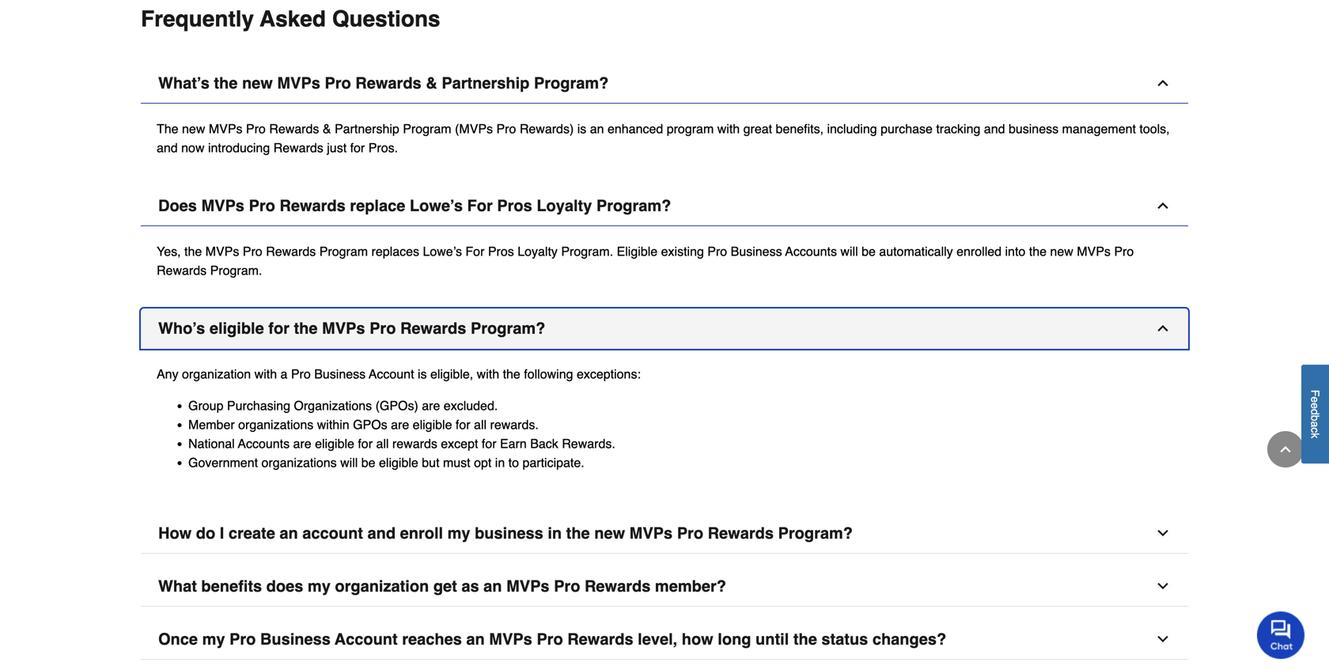 Task type: vqa. For each thing, say whether or not it's contained in the screenshot.
right Program
yes



Task type: describe. For each thing, give the bounding box(es) containing it.
pro inside what benefits does my organization get as an mvps pro rewards member? button
[[554, 577, 581, 595]]

does mvps pro rewards replace lowe's for pros loyalty program?
[[158, 197, 672, 215]]

organization inside button
[[335, 577, 429, 595]]

for inside does mvps pro rewards replace lowe's for pros loyalty program? button
[[467, 197, 493, 215]]

yes,
[[157, 244, 181, 259]]

to
[[509, 455, 519, 470]]

group
[[188, 398, 224, 413]]

tracking
[[937, 121, 981, 136]]

enroll
[[400, 524, 443, 542]]

existing
[[661, 244, 704, 259]]

benefits,
[[776, 121, 824, 136]]

(gpos)
[[376, 398, 419, 413]]

program
[[667, 121, 714, 136]]

1 vertical spatial is
[[418, 367, 427, 381]]

business inside button
[[475, 524, 544, 542]]

lowe's inside yes, the mvps pro rewards program replaces lowe's for pros loyalty program. eligible existing pro business accounts will be automatically enrolled into the new mvps pro rewards program.
[[423, 244, 462, 259]]

member?
[[655, 577, 727, 595]]

(mvps
[[455, 121, 493, 136]]

program? inside what's the new mvps pro rewards & partnership program? button
[[534, 74, 609, 92]]

eligible inside button
[[210, 319, 264, 337]]

how
[[158, 524, 192, 542]]

mvps down how do i create an account and enroll my business in the new mvps pro rewards program?
[[507, 577, 550, 595]]

except
[[441, 436, 478, 451]]

i
[[220, 524, 224, 542]]

lowe's inside button
[[410, 197, 463, 215]]

partnership inside the new mvps pro rewards & partnership program (mvps pro rewards) is an enhanced program with great benefits, including purchase tracking and business management tools, and now introducing rewards just for pros.
[[335, 121, 400, 136]]

what's the new mvps pro rewards & partnership program?
[[158, 74, 609, 92]]

0 vertical spatial a
[[281, 367, 288, 381]]

will inside group purchasing organizations (gpos) are excluded. member organizations within gpos are eligible for all rewards. national accounts are eligible for all rewards except for earn back rewards. government organizations will be eligible but must opt in to participate.
[[340, 455, 358, 470]]

purchasing
[[227, 398, 290, 413]]

frequently asked questions
[[141, 6, 441, 31]]

chevron down image
[[1156, 632, 1172, 647]]

loyalty inside yes, the mvps pro rewards program replaces lowe's for pros loyalty program. eligible existing pro business accounts will be automatically enrolled into the new mvps pro rewards program.
[[518, 244, 558, 259]]

1 horizontal spatial with
[[477, 367, 500, 381]]

f e e d b a c k
[[1310, 390, 1322, 439]]

how
[[682, 630, 714, 649]]

yes, the mvps pro rewards program replaces lowe's for pros loyalty program. eligible existing pro business accounts will be automatically enrolled into the new mvps pro rewards program.
[[157, 244, 1135, 278]]

the
[[157, 121, 179, 136]]

an right as
[[484, 577, 502, 595]]

replace
[[350, 197, 406, 215]]

c
[[1310, 428, 1322, 433]]

chevron up image for what's the new mvps pro rewards & partnership program?
[[1156, 75, 1172, 91]]

does
[[267, 577, 303, 595]]

what
[[158, 577, 197, 595]]

national
[[188, 436, 235, 451]]

status
[[822, 630, 869, 649]]

back
[[531, 436, 559, 451]]

purchase
[[881, 121, 933, 136]]

mvps right yes,
[[206, 244, 239, 259]]

mvps inside the new mvps pro rewards & partnership program (mvps pro rewards) is an enhanced program with great benefits, including purchase tracking and business management tools, and now introducing rewards just for pros.
[[209, 121, 243, 136]]

pro inside who's eligible for the mvps pro rewards program? button
[[370, 319, 396, 337]]

0 horizontal spatial organization
[[182, 367, 251, 381]]

business inside button
[[260, 630, 331, 649]]

changes?
[[873, 630, 947, 649]]

0 vertical spatial program.
[[562, 244, 614, 259]]

pros inside yes, the mvps pro rewards program replaces lowe's for pros loyalty program. eligible existing pro business accounts will be automatically enrolled into the new mvps pro rewards program.
[[488, 244, 514, 259]]

my inside what benefits does my organization get as an mvps pro rewards member? button
[[308, 577, 331, 595]]

d
[[1310, 409, 1322, 415]]

automatically
[[880, 244, 954, 259]]

but
[[422, 455, 440, 470]]

questions
[[332, 6, 441, 31]]

enrolled
[[957, 244, 1002, 259]]

0 horizontal spatial all
[[376, 436, 389, 451]]

eligible up the "rewards" at the left bottom
[[413, 417, 452, 432]]

now
[[181, 140, 205, 155]]

1 vertical spatial organizations
[[262, 455, 337, 470]]

member
[[188, 417, 235, 432]]

reaches
[[402, 630, 462, 649]]

be inside group purchasing organizations (gpos) are excluded. member organizations within gpos are eligible for all rewards. national accounts are eligible for all rewards except for earn back rewards. government organizations will be eligible but must opt in to participate.
[[362, 455, 376, 470]]

as
[[462, 577, 479, 595]]

great
[[744, 121, 773, 136]]

1 horizontal spatial all
[[474, 417, 487, 432]]

how do i create an account and enroll my business in the new mvps pro rewards program?
[[158, 524, 853, 542]]

pros.
[[369, 140, 398, 155]]

what benefits does my organization get as an mvps pro rewards member? button
[[141, 567, 1189, 607]]

tools,
[[1140, 121, 1171, 136]]

and inside how do i create an account and enroll my business in the new mvps pro rewards program? button
[[368, 524, 396, 542]]

what's the new mvps pro rewards & partnership program? button
[[141, 63, 1189, 104]]

b
[[1310, 415, 1322, 422]]

benefits
[[201, 577, 262, 595]]

account
[[303, 524, 363, 542]]

an right create
[[280, 524, 298, 542]]

who's
[[158, 319, 205, 337]]

replaces
[[372, 244, 420, 259]]

accounts for national
[[238, 436, 290, 451]]

0 vertical spatial and
[[985, 121, 1006, 136]]

pro inside does mvps pro rewards replace lowe's for pros loyalty program? button
[[249, 197, 275, 215]]

rewards
[[393, 436, 438, 451]]

mvps right does
[[201, 197, 245, 215]]

any organization with a pro business account is eligible, with the following exceptions:
[[157, 367, 645, 381]]

the new mvps pro rewards & partnership program (mvps pro rewards) is an enhanced program with great benefits, including purchase tracking and business management tools, and now introducing rewards just for pros.
[[157, 121, 1171, 155]]

chevron up image for does mvps pro rewards replace lowe's for pros loyalty program?
[[1156, 198, 1172, 214]]

once my pro business account reaches an mvps pro rewards level, how long until the status changes?
[[158, 630, 947, 649]]

for inside button
[[269, 319, 290, 337]]

do
[[196, 524, 215, 542]]

& inside the new mvps pro rewards & partnership program (mvps pro rewards) is an enhanced program with great benefits, including purchase tracking and business management tools, and now introducing rewards just for pros.
[[323, 121, 331, 136]]

mvps right into
[[1078, 244, 1111, 259]]

program? inside who's eligible for the mvps pro rewards program? button
[[471, 319, 546, 337]]

opt
[[474, 455, 492, 470]]

an inside the new mvps pro rewards & partnership program (mvps pro rewards) is an enhanced program with great benefits, including purchase tracking and business management tools, and now introducing rewards just for pros.
[[590, 121, 604, 136]]

long
[[718, 630, 752, 649]]

1 horizontal spatial are
[[391, 417, 409, 432]]

who's eligible for the mvps pro rewards program? button
[[141, 309, 1189, 349]]

1 vertical spatial and
[[157, 140, 178, 155]]

earn
[[500, 436, 527, 451]]

within
[[317, 417, 350, 432]]

chevron down image for how do i create an account and enroll my business in the new mvps pro rewards program?
[[1156, 525, 1172, 541]]

exceptions:
[[577, 367, 641, 381]]

does
[[158, 197, 197, 215]]

mvps right reaches at left
[[489, 630, 533, 649]]

chevron up image for who's eligible for the mvps pro rewards program?
[[1156, 320, 1172, 336]]

rewards.
[[562, 436, 616, 451]]

& inside button
[[426, 74, 438, 92]]

eligible,
[[431, 367, 474, 381]]

must
[[443, 455, 471, 470]]



Task type: locate. For each thing, give the bounding box(es) containing it.
1 e from the top
[[1310, 397, 1322, 403]]

and
[[985, 121, 1006, 136], [157, 140, 178, 155], [368, 524, 396, 542]]

1 vertical spatial accounts
[[238, 436, 290, 451]]

0 vertical spatial my
[[448, 524, 471, 542]]

rewards)
[[520, 121, 574, 136]]

1 vertical spatial lowe's
[[423, 244, 462, 259]]

0 vertical spatial in
[[495, 455, 505, 470]]

2 vertical spatial are
[[293, 436, 312, 451]]

chevron up image inside who's eligible for the mvps pro rewards program? button
[[1156, 320, 1172, 336]]

1 vertical spatial be
[[362, 455, 376, 470]]

1 horizontal spatial &
[[426, 74, 438, 92]]

lowe's
[[410, 197, 463, 215], [423, 244, 462, 259]]

will down within
[[340, 455, 358, 470]]

0 vertical spatial partnership
[[442, 74, 530, 92]]

who's eligible for the mvps pro rewards program?
[[158, 319, 546, 337]]

partnership up pros.
[[335, 121, 400, 136]]

new up now
[[182, 121, 205, 136]]

mvps down asked
[[277, 74, 320, 92]]

organization left get
[[335, 577, 429, 595]]

e up b
[[1310, 403, 1322, 409]]

0 horizontal spatial my
[[202, 630, 225, 649]]

0 vertical spatial business
[[1009, 121, 1059, 136]]

create
[[229, 524, 275, 542]]

0 horizontal spatial and
[[157, 140, 178, 155]]

1 vertical spatial for
[[466, 244, 485, 259]]

for down the (mvps
[[467, 197, 493, 215]]

0 horizontal spatial be
[[362, 455, 376, 470]]

1 horizontal spatial program
[[403, 121, 452, 136]]

k
[[1310, 433, 1322, 439]]

account left reaches at left
[[335, 630, 398, 649]]

1 vertical spatial chevron down image
[[1156, 578, 1172, 594]]

mvps up what benefits does my organization get as an mvps pro rewards member? button
[[630, 524, 673, 542]]

a up k
[[1310, 422, 1322, 428]]

0 horizontal spatial program
[[320, 244, 368, 259]]

following
[[524, 367, 574, 381]]

accounts for business
[[786, 244, 837, 259]]

0 vertical spatial organization
[[182, 367, 251, 381]]

0 vertical spatial lowe's
[[410, 197, 463, 215]]

business inside the new mvps pro rewards & partnership program (mvps pro rewards) is an enhanced program with great benefits, including purchase tracking and business management tools, and now introducing rewards just for pros.
[[1009, 121, 1059, 136]]

1 horizontal spatial accounts
[[786, 244, 837, 259]]

organizations
[[294, 398, 372, 413]]

business up organizations
[[314, 367, 366, 381]]

1 horizontal spatial and
[[368, 524, 396, 542]]

participate.
[[523, 455, 585, 470]]

my right once
[[202, 630, 225, 649]]

1 chevron down image from the top
[[1156, 525, 1172, 541]]

business right 'existing'
[[731, 244, 783, 259]]

with up purchasing in the bottom of the page
[[255, 367, 277, 381]]

introducing
[[208, 140, 270, 155]]

1 vertical spatial loyalty
[[518, 244, 558, 259]]

1 horizontal spatial will
[[841, 244, 859, 259]]

&
[[426, 74, 438, 92], [323, 121, 331, 136]]

business up as
[[475, 524, 544, 542]]

0 vertical spatial business
[[731, 244, 783, 259]]

partnership up the (mvps
[[442, 74, 530, 92]]

and left enroll
[[368, 524, 396, 542]]

new right into
[[1051, 244, 1074, 259]]

chevron up image inside scroll to top element
[[1278, 442, 1294, 458]]

1 vertical spatial are
[[391, 417, 409, 432]]

business left management
[[1009, 121, 1059, 136]]

for
[[467, 197, 493, 215], [466, 244, 485, 259]]

with inside the new mvps pro rewards & partnership program (mvps pro rewards) is an enhanced program with great benefits, including purchase tracking and business management tools, and now introducing rewards just for pros.
[[718, 121, 740, 136]]

e up d
[[1310, 397, 1322, 403]]

chevron down image
[[1156, 525, 1172, 541], [1156, 578, 1172, 594]]

once
[[158, 630, 198, 649]]

1 vertical spatial business
[[314, 367, 366, 381]]

account
[[369, 367, 414, 381], [335, 630, 398, 649]]

scroll to top element
[[1268, 431, 1305, 468]]

pro inside how do i create an account and enroll my business in the new mvps pro rewards program? button
[[677, 524, 704, 542]]

all down excluded. at the left bottom
[[474, 417, 487, 432]]

chevron down image inside how do i create an account and enroll my business in the new mvps pro rewards program? button
[[1156, 525, 1172, 541]]

1 vertical spatial account
[[335, 630, 398, 649]]

excluded.
[[444, 398, 498, 413]]

pro
[[325, 74, 351, 92], [246, 121, 266, 136], [497, 121, 516, 136], [249, 197, 275, 215], [243, 244, 263, 259], [708, 244, 728, 259], [1115, 244, 1135, 259], [370, 319, 396, 337], [291, 367, 311, 381], [677, 524, 704, 542], [554, 577, 581, 595], [230, 630, 256, 649], [537, 630, 563, 649]]

loyalty inside button
[[537, 197, 592, 215]]

asked
[[260, 6, 326, 31]]

0 vertical spatial account
[[369, 367, 414, 381]]

gpos
[[353, 417, 388, 432]]

organization
[[182, 367, 251, 381], [335, 577, 429, 595]]

an left enhanced
[[590, 121, 604, 136]]

eligible
[[617, 244, 658, 259]]

1 horizontal spatial partnership
[[442, 74, 530, 92]]

and right tracking
[[985, 121, 1006, 136]]

my
[[448, 524, 471, 542], [308, 577, 331, 595], [202, 630, 225, 649]]

0 vertical spatial for
[[467, 197, 493, 215]]

for
[[350, 140, 365, 155], [269, 319, 290, 337], [456, 417, 471, 432], [358, 436, 373, 451], [482, 436, 497, 451]]

pro inside what's the new mvps pro rewards & partnership program? button
[[325, 74, 351, 92]]

2 horizontal spatial and
[[985, 121, 1006, 136]]

f
[[1310, 390, 1322, 397]]

mvps
[[277, 74, 320, 92], [209, 121, 243, 136], [201, 197, 245, 215], [206, 244, 239, 259], [1078, 244, 1111, 259], [322, 319, 365, 337], [630, 524, 673, 542], [507, 577, 550, 595], [489, 630, 533, 649]]

just
[[327, 140, 347, 155]]

a up purchasing in the bottom of the page
[[281, 367, 288, 381]]

mvps up 'introducing'
[[209, 121, 243, 136]]

for inside the new mvps pro rewards & partnership program (mvps pro rewards) is an enhanced program with great benefits, including purchase tracking and business management tools, and now introducing rewards just for pros.
[[350, 140, 365, 155]]

2 horizontal spatial with
[[718, 121, 740, 136]]

0 horizontal spatial partnership
[[335, 121, 400, 136]]

chat invite button image
[[1258, 611, 1306, 660]]

organizations down purchasing in the bottom of the page
[[238, 417, 314, 432]]

any
[[157, 367, 179, 381]]

accounts inside yes, the mvps pro rewards program replaces lowe's for pros loyalty program. eligible existing pro business accounts will be automatically enrolled into the new mvps pro rewards program.
[[786, 244, 837, 259]]

0 horizontal spatial in
[[495, 455, 505, 470]]

0 horizontal spatial is
[[418, 367, 427, 381]]

0 vertical spatial &
[[426, 74, 438, 92]]

1 horizontal spatial business
[[1009, 121, 1059, 136]]

are down (gpos) at the left
[[391, 417, 409, 432]]

chevron up image inside does mvps pro rewards replace lowe's for pros loyalty program? button
[[1156, 198, 1172, 214]]

what's
[[158, 74, 210, 92]]

will left the automatically
[[841, 244, 859, 259]]

partnership
[[442, 74, 530, 92], [335, 121, 400, 136]]

lowe's right replace
[[410, 197, 463, 215]]

until
[[756, 630, 789, 649]]

does mvps pro rewards replace lowe's for pros loyalty program? button
[[141, 186, 1189, 226]]

will inside yes, the mvps pro rewards program replaces lowe's for pros loyalty program. eligible existing pro business accounts will be automatically enrolled into the new mvps pro rewards program.
[[841, 244, 859, 259]]

for down the does mvps pro rewards replace lowe's for pros loyalty program?
[[466, 244, 485, 259]]

is right rewards)
[[578, 121, 587, 136]]

what benefits does my organization get as an mvps pro rewards member?
[[158, 577, 727, 595]]

0 vertical spatial all
[[474, 417, 487, 432]]

are down organizations
[[293, 436, 312, 451]]

mvps up 'any organization with a pro business account is eligible, with the following exceptions:' in the bottom of the page
[[322, 319, 365, 337]]

pros inside button
[[497, 197, 533, 215]]

1 horizontal spatial be
[[862, 244, 876, 259]]

1 vertical spatial program.
[[210, 263, 262, 278]]

with
[[718, 121, 740, 136], [255, 367, 277, 381], [477, 367, 500, 381]]

1 horizontal spatial a
[[1310, 422, 1322, 428]]

get
[[434, 577, 457, 595]]

program inside yes, the mvps pro rewards program replaces lowe's for pros loyalty program. eligible existing pro business accounts will be automatically enrolled into the new mvps pro rewards program.
[[320, 244, 368, 259]]

my inside how do i create an account and enroll my business in the new mvps pro rewards program? button
[[448, 524, 471, 542]]

0 horizontal spatial with
[[255, 367, 277, 381]]

enhanced
[[608, 121, 664, 136]]

in left to
[[495, 455, 505, 470]]

0 vertical spatial organizations
[[238, 417, 314, 432]]

2 vertical spatial and
[[368, 524, 396, 542]]

1 vertical spatial in
[[548, 524, 562, 542]]

2 vertical spatial my
[[202, 630, 225, 649]]

chevron up image
[[1156, 75, 1172, 91], [1156, 198, 1172, 214], [1156, 320, 1172, 336], [1278, 442, 1294, 458]]

including
[[828, 121, 878, 136]]

new up what benefits does my organization get as an mvps pro rewards member? button
[[595, 524, 625, 542]]

eligible
[[210, 319, 264, 337], [413, 417, 452, 432], [315, 436, 355, 451], [379, 455, 419, 470]]

2 horizontal spatial are
[[422, 398, 440, 413]]

frequently
[[141, 6, 254, 31]]

0 vertical spatial are
[[422, 398, 440, 413]]

0 horizontal spatial are
[[293, 436, 312, 451]]

business
[[731, 244, 783, 259], [314, 367, 366, 381], [260, 630, 331, 649]]

0 horizontal spatial program.
[[210, 263, 262, 278]]

0 vertical spatial chevron down image
[[1156, 525, 1172, 541]]

are right (gpos) at the left
[[422, 398, 440, 413]]

0 vertical spatial loyalty
[[537, 197, 592, 215]]

partnership inside button
[[442, 74, 530, 92]]

in
[[495, 455, 505, 470], [548, 524, 562, 542]]

& down "questions"
[[426, 74, 438, 92]]

a inside button
[[1310, 422, 1322, 428]]

program? inside does mvps pro rewards replace lowe's for pros loyalty program? button
[[597, 197, 672, 215]]

is inside the new mvps pro rewards & partnership program (mvps pro rewards) is an enhanced program with great benefits, including purchase tracking and business management tools, and now introducing rewards just for pros.
[[578, 121, 587, 136]]

my right does
[[308, 577, 331, 595]]

all
[[474, 417, 487, 432], [376, 436, 389, 451]]

2 vertical spatial business
[[260, 630, 331, 649]]

chevron down image inside what benefits does my organization get as an mvps pro rewards member? button
[[1156, 578, 1172, 594]]

and down the
[[157, 140, 178, 155]]

1 vertical spatial my
[[308, 577, 331, 595]]

organization up group
[[182, 367, 251, 381]]

1 vertical spatial &
[[323, 121, 331, 136]]

into
[[1006, 244, 1026, 259]]

be down gpos
[[362, 455, 376, 470]]

program left replaces at left top
[[320, 244, 368, 259]]

eligible right who's
[[210, 319, 264, 337]]

eligible down within
[[315, 436, 355, 451]]

2 e from the top
[[1310, 403, 1322, 409]]

accounts inside group purchasing organizations (gpos) are excluded. member organizations within gpos are eligible for all rewards. national accounts are eligible for all rewards except for earn back rewards. government organizations will be eligible but must opt in to participate.
[[238, 436, 290, 451]]

once my pro business account reaches an mvps pro rewards level, how long until the status changes? button
[[141, 620, 1189, 660]]

management
[[1063, 121, 1137, 136]]

all down gpos
[[376, 436, 389, 451]]

1 horizontal spatial my
[[308, 577, 331, 595]]

0 vertical spatial is
[[578, 121, 587, 136]]

is left eligible,
[[418, 367, 427, 381]]

& up just at the left top of the page
[[323, 121, 331, 136]]

1 horizontal spatial organization
[[335, 577, 429, 595]]

0 horizontal spatial will
[[340, 455, 358, 470]]

in inside group purchasing organizations (gpos) are excluded. member organizations within gpos are eligible for all rewards. national accounts are eligible for all rewards except for earn back rewards. government organizations will be eligible but must opt in to participate.
[[495, 455, 505, 470]]

0 vertical spatial program
[[403, 121, 452, 136]]

pros
[[497, 197, 533, 215], [488, 244, 514, 259]]

with up excluded. at the left bottom
[[477, 367, 500, 381]]

1 horizontal spatial is
[[578, 121, 587, 136]]

0 vertical spatial pros
[[497, 197, 533, 215]]

0 vertical spatial will
[[841, 244, 859, 259]]

1 horizontal spatial program.
[[562, 244, 614, 259]]

will
[[841, 244, 859, 259], [340, 455, 358, 470]]

1 horizontal spatial in
[[548, 524, 562, 542]]

for inside yes, the mvps pro rewards program replaces lowe's for pros loyalty program. eligible existing pro business accounts will be automatically enrolled into the new mvps pro rewards program.
[[466, 244, 485, 259]]

be left the automatically
[[862, 244, 876, 259]]

eligible down the "rewards" at the left bottom
[[379, 455, 419, 470]]

0 horizontal spatial accounts
[[238, 436, 290, 451]]

be inside yes, the mvps pro rewards program replaces lowe's for pros loyalty program. eligible existing pro business accounts will be automatically enrolled into the new mvps pro rewards program.
[[862, 244, 876, 259]]

1 vertical spatial pros
[[488, 244, 514, 259]]

1 vertical spatial will
[[340, 455, 358, 470]]

0 horizontal spatial business
[[475, 524, 544, 542]]

my right enroll
[[448, 524, 471, 542]]

account inside button
[[335, 630, 398, 649]]

new inside yes, the mvps pro rewards program replaces lowe's for pros loyalty program. eligible existing pro business accounts will be automatically enrolled into the new mvps pro rewards program.
[[1051, 244, 1074, 259]]

an right reaches at left
[[467, 630, 485, 649]]

1 vertical spatial a
[[1310, 422, 1322, 428]]

program left the (mvps
[[403, 121, 452, 136]]

program.
[[562, 244, 614, 259], [210, 263, 262, 278]]

f e e d b a c k button
[[1302, 365, 1330, 464]]

lowe's right replaces at left top
[[423, 244, 462, 259]]

1 vertical spatial partnership
[[335, 121, 400, 136]]

how do i create an account and enroll my business in the new mvps pro rewards program? button
[[141, 514, 1189, 554]]

2 chevron down image from the top
[[1156, 578, 1172, 594]]

1 vertical spatial business
[[475, 524, 544, 542]]

are
[[422, 398, 440, 413], [391, 417, 409, 432], [293, 436, 312, 451]]

0 vertical spatial accounts
[[786, 244, 837, 259]]

in down participate.
[[548, 524, 562, 542]]

account up (gpos) at the left
[[369, 367, 414, 381]]

group purchasing organizations (gpos) are excluded. member organizations within gpos are eligible for all rewards. national accounts are eligible for all rewards except for earn back rewards. government organizations will be eligible but must opt in to participate.
[[188, 398, 616, 470]]

rewards.
[[490, 417, 539, 432]]

0 horizontal spatial a
[[281, 367, 288, 381]]

government
[[188, 455, 258, 470]]

program inside the new mvps pro rewards & partnership program (mvps pro rewards) is an enhanced program with great benefits, including purchase tracking and business management tools, and now introducing rewards just for pros.
[[403, 121, 452, 136]]

program? inside how do i create an account and enroll my business in the new mvps pro rewards program? button
[[779, 524, 853, 542]]

the
[[214, 74, 238, 92], [184, 244, 202, 259], [1030, 244, 1047, 259], [294, 319, 318, 337], [503, 367, 521, 381], [567, 524, 590, 542], [794, 630, 818, 649]]

program?
[[534, 74, 609, 92], [597, 197, 672, 215], [471, 319, 546, 337], [779, 524, 853, 542]]

e
[[1310, 397, 1322, 403], [1310, 403, 1322, 409]]

is
[[578, 121, 587, 136], [418, 367, 427, 381]]

business down does
[[260, 630, 331, 649]]

in inside button
[[548, 524, 562, 542]]

0 horizontal spatial &
[[323, 121, 331, 136]]

1 vertical spatial all
[[376, 436, 389, 451]]

0 vertical spatial be
[[862, 244, 876, 259]]

organizations down within
[[262, 455, 337, 470]]

2 horizontal spatial my
[[448, 524, 471, 542]]

level,
[[638, 630, 678, 649]]

new up 'introducing'
[[242, 74, 273, 92]]

loyalty
[[537, 197, 592, 215], [518, 244, 558, 259]]

a
[[281, 367, 288, 381], [1310, 422, 1322, 428]]

business inside yes, the mvps pro rewards program replaces lowe's for pros loyalty program. eligible existing pro business accounts will be automatically enrolled into the new mvps pro rewards program.
[[731, 244, 783, 259]]

with left great
[[718, 121, 740, 136]]

my inside once my pro business account reaches an mvps pro rewards level, how long until the status changes? button
[[202, 630, 225, 649]]

1 vertical spatial program
[[320, 244, 368, 259]]

chevron up image inside what's the new mvps pro rewards & partnership program? button
[[1156, 75, 1172, 91]]

1 vertical spatial organization
[[335, 577, 429, 595]]

new inside the new mvps pro rewards & partnership program (mvps pro rewards) is an enhanced program with great benefits, including purchase tracking and business management tools, and now introducing rewards just for pros.
[[182, 121, 205, 136]]

chevron down image for what benefits does my organization get as an mvps pro rewards member?
[[1156, 578, 1172, 594]]



